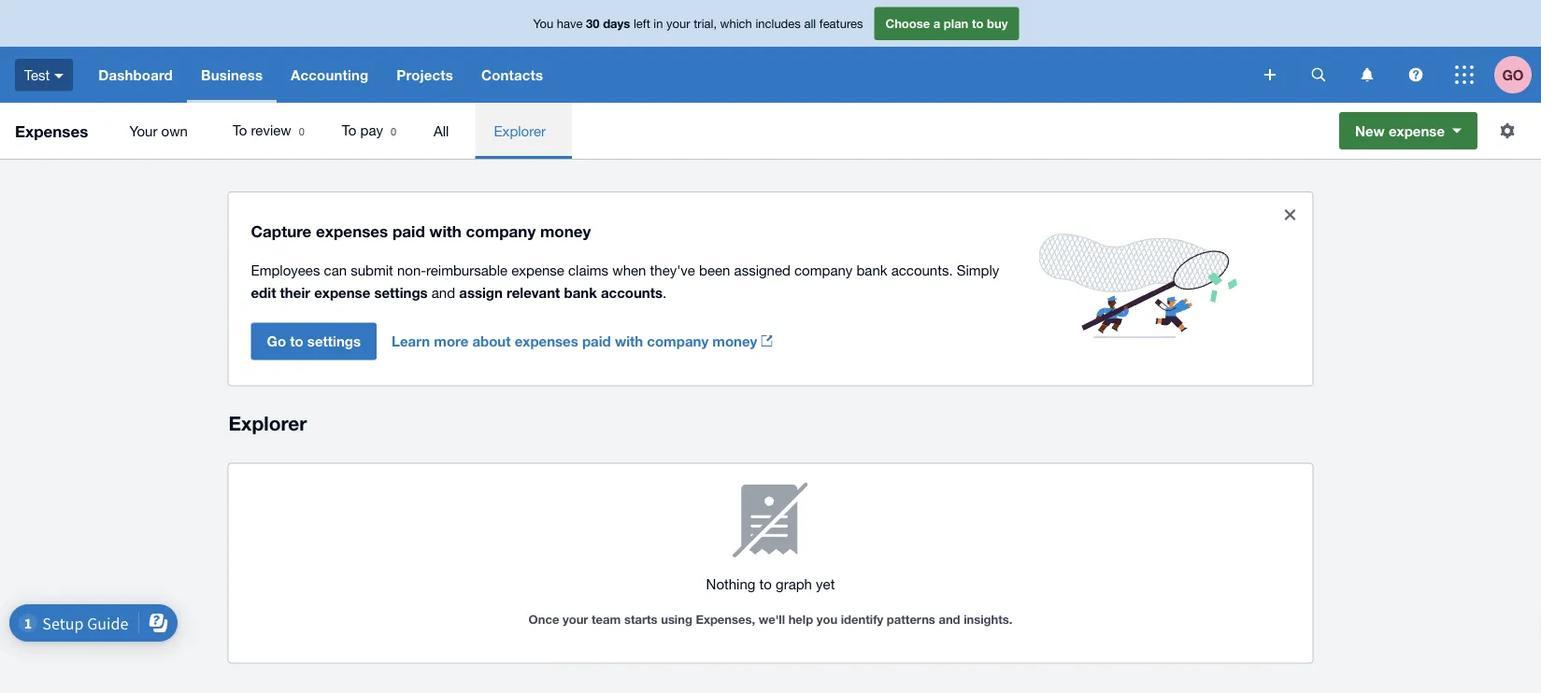 Task type: vqa. For each thing, say whether or not it's contained in the screenshot.
the bottom settings
yes



Task type: locate. For each thing, give the bounding box(es) containing it.
settings
[[374, 284, 428, 301], [307, 333, 361, 350]]

simply
[[957, 262, 999, 278]]

once
[[529, 613, 559, 627]]

1 vertical spatial to
[[290, 333, 303, 350]]

0 for pay
[[391, 125, 396, 138]]

0 right the pay
[[391, 125, 396, 138]]

money down been
[[713, 333, 757, 350]]

1 vertical spatial settings
[[307, 333, 361, 350]]

explorer down the contacts
[[494, 122, 546, 139]]

1 horizontal spatial your
[[666, 16, 690, 31]]

1 vertical spatial paid
[[582, 333, 611, 350]]

close image
[[1272, 196, 1309, 234]]

test button
[[0, 47, 84, 103]]

and
[[432, 284, 455, 301], [939, 613, 960, 627]]

1 vertical spatial with
[[615, 333, 643, 350]]

money
[[540, 222, 591, 240], [713, 333, 757, 350]]

company inside button
[[647, 333, 709, 350]]

all button
[[415, 103, 475, 159]]

0 vertical spatial paid
[[392, 222, 425, 240]]

1 horizontal spatial with
[[615, 333, 643, 350]]

0 horizontal spatial paid
[[392, 222, 425, 240]]

2 vertical spatial expense
[[314, 284, 370, 301]]

assign
[[459, 284, 503, 301]]

paid down accounts
[[582, 333, 611, 350]]

to left the pay
[[342, 122, 356, 138]]

your left team at bottom
[[563, 613, 588, 627]]

and right patterns
[[939, 613, 960, 627]]

1 0 from the left
[[299, 125, 304, 138]]

0 vertical spatial with
[[430, 222, 462, 240]]

you
[[533, 16, 553, 31]]

company inside the employees can submit non-reimbursable expense claims when they've been assigned company bank accounts. simply edit their expense settings and assign relevant bank accounts .
[[794, 262, 853, 278]]

1 horizontal spatial money
[[713, 333, 757, 350]]

features
[[819, 16, 863, 31]]

with
[[430, 222, 462, 240], [615, 333, 643, 350]]

expense up relevant
[[511, 262, 564, 278]]

money up 'claims'
[[540, 222, 591, 240]]

contacts button
[[467, 47, 557, 103]]

bank
[[857, 262, 887, 278], [564, 284, 597, 301]]

1 horizontal spatial svg image
[[1361, 68, 1373, 82]]

settings right go
[[307, 333, 361, 350]]

paid up non-
[[392, 222, 425, 240]]

learn more about expenses paid with company money link
[[392, 323, 787, 360]]

go button
[[1494, 47, 1541, 103]]

to left buy
[[972, 16, 984, 31]]

0
[[299, 125, 304, 138], [391, 125, 396, 138]]

can
[[324, 262, 347, 278]]

and down reimbursable
[[432, 284, 455, 301]]

explorer
[[494, 122, 546, 139], [229, 411, 307, 435]]

2 horizontal spatial expense
[[1389, 122, 1445, 139]]

2 vertical spatial to
[[759, 576, 772, 593]]

to for to review
[[233, 122, 247, 138]]

expenses,
[[696, 613, 755, 627]]

business
[[201, 66, 263, 83]]

1 to from the left
[[233, 122, 247, 138]]

0 horizontal spatial svg image
[[54, 74, 64, 78]]

0 vertical spatial to
[[972, 16, 984, 31]]

1 horizontal spatial settings
[[374, 284, 428, 301]]

1 horizontal spatial expense
[[511, 262, 564, 278]]

1 horizontal spatial to
[[342, 122, 356, 138]]

1 vertical spatial expenses
[[515, 333, 578, 350]]

once your team starts using expenses, we'll help you identify patterns and insights.
[[529, 613, 1013, 627]]

svg image
[[1455, 65, 1474, 84], [1361, 68, 1373, 82], [1265, 69, 1276, 80]]

0 horizontal spatial settings
[[307, 333, 361, 350]]

bank down 'claims'
[[564, 284, 597, 301]]

0 horizontal spatial to
[[290, 333, 303, 350]]

0 vertical spatial expense
[[1389, 122, 1445, 139]]

to
[[972, 16, 984, 31], [290, 333, 303, 350], [759, 576, 772, 593]]

0 vertical spatial your
[[666, 16, 690, 31]]

help
[[788, 613, 813, 627]]

1 vertical spatial company
[[794, 262, 853, 278]]

1 horizontal spatial and
[[939, 613, 960, 627]]

includes
[[756, 16, 801, 31]]

with down accounts
[[615, 333, 643, 350]]

insights.
[[964, 613, 1013, 627]]

non-
[[397, 262, 426, 278]]

accounting
[[291, 66, 369, 83]]

to for nothing to graph yet
[[759, 576, 772, 593]]

company down .
[[647, 333, 709, 350]]

2 to from the left
[[342, 122, 356, 138]]

when
[[612, 262, 646, 278]]

1 vertical spatial your
[[563, 613, 588, 627]]

settings menu image
[[1489, 112, 1526, 150]]

to inside go to settings button
[[290, 333, 303, 350]]

1 horizontal spatial to
[[759, 576, 772, 593]]

0 horizontal spatial 0
[[299, 125, 304, 138]]

0 vertical spatial settings
[[374, 284, 428, 301]]

1 horizontal spatial company
[[647, 333, 709, 350]]

your inside banner
[[666, 16, 690, 31]]

paid
[[392, 222, 425, 240], [582, 333, 611, 350]]

2 vertical spatial company
[[647, 333, 709, 350]]

.
[[663, 284, 667, 301]]

go
[[1502, 66, 1524, 83]]

2 horizontal spatial to
[[972, 16, 984, 31]]

your own button
[[111, 103, 214, 159]]

test
[[24, 67, 50, 83]]

expense down can
[[314, 284, 370, 301]]

1 vertical spatial expense
[[511, 262, 564, 278]]

0 right review
[[299, 125, 304, 138]]

settings down non-
[[374, 284, 428, 301]]

expense
[[1389, 122, 1445, 139], [511, 262, 564, 278], [314, 284, 370, 301]]

postal workers catching money image
[[1016, 211, 1260, 361]]

your right in
[[666, 16, 690, 31]]

0 horizontal spatial to
[[233, 122, 247, 138]]

new
[[1355, 122, 1385, 139]]

navigation
[[84, 47, 1251, 103]]

2 horizontal spatial company
[[794, 262, 853, 278]]

0 vertical spatial explorer
[[494, 122, 546, 139]]

bank left accounts.
[[857, 262, 887, 278]]

1 horizontal spatial bank
[[857, 262, 887, 278]]

0 vertical spatial and
[[432, 284, 455, 301]]

expenses down relevant
[[515, 333, 578, 350]]

banner
[[0, 0, 1541, 103]]

to
[[233, 122, 247, 138], [342, 122, 356, 138]]

navigation inside banner
[[84, 47, 1251, 103]]

2 horizontal spatial svg image
[[1409, 68, 1423, 82]]

expense inside "popup button"
[[1389, 122, 1445, 139]]

1 horizontal spatial paid
[[582, 333, 611, 350]]

1 vertical spatial bank
[[564, 284, 597, 301]]

1 horizontal spatial expenses
[[515, 333, 578, 350]]

0 horizontal spatial company
[[466, 222, 536, 240]]

1 vertical spatial money
[[713, 333, 757, 350]]

using
[[661, 613, 692, 627]]

team
[[592, 613, 621, 627]]

about
[[472, 333, 511, 350]]

0 for review
[[299, 125, 304, 138]]

to left review
[[233, 122, 247, 138]]

1 vertical spatial explorer
[[229, 411, 307, 435]]

to left graph
[[759, 576, 772, 593]]

business button
[[187, 47, 277, 103]]

new expense button
[[1339, 112, 1478, 150]]

0 inside to review 0
[[299, 125, 304, 138]]

0 vertical spatial money
[[540, 222, 591, 240]]

accounting button
[[277, 47, 383, 103]]

which
[[720, 16, 752, 31]]

plan
[[944, 16, 969, 31]]

0 vertical spatial expenses
[[316, 222, 388, 240]]

1 horizontal spatial svg image
[[1312, 68, 1326, 82]]

with up reimbursable
[[430, 222, 462, 240]]

in
[[654, 16, 663, 31]]

2 0 from the left
[[391, 125, 396, 138]]

to right go
[[290, 333, 303, 350]]

svg image inside the test popup button
[[54, 74, 64, 78]]

banner containing dashboard
[[0, 0, 1541, 103]]

expenses up can
[[316, 222, 388, 240]]

accounts
[[601, 284, 663, 301]]

svg image
[[1312, 68, 1326, 82], [1409, 68, 1423, 82], [54, 74, 64, 78]]

0 vertical spatial company
[[466, 222, 536, 240]]

expenses
[[316, 222, 388, 240], [515, 333, 578, 350]]

1 horizontal spatial explorer
[[494, 122, 546, 139]]

new expense
[[1355, 122, 1445, 139]]

explorer down go
[[229, 411, 307, 435]]

0 horizontal spatial and
[[432, 284, 455, 301]]

0 horizontal spatial svg image
[[1265, 69, 1276, 80]]

have
[[557, 16, 583, 31]]

0 horizontal spatial bank
[[564, 284, 597, 301]]

to pay 0
[[342, 122, 396, 138]]

1 horizontal spatial 0
[[391, 125, 396, 138]]

1 vertical spatial and
[[939, 613, 960, 627]]

0 inside to pay 0
[[391, 125, 396, 138]]

navigation containing dashboard
[[84, 47, 1251, 103]]

company up reimbursable
[[466, 222, 536, 240]]

expense right new
[[1389, 122, 1445, 139]]

company right assigned
[[794, 262, 853, 278]]

go to settings
[[267, 333, 361, 350]]

company
[[466, 222, 536, 240], [794, 262, 853, 278], [647, 333, 709, 350]]

group
[[111, 103, 1324, 159]]



Task type: describe. For each thing, give the bounding box(es) containing it.
all
[[804, 16, 816, 31]]

contacts
[[481, 66, 543, 83]]

their
[[280, 284, 310, 301]]

nothing
[[706, 576, 756, 593]]

0 horizontal spatial your
[[563, 613, 588, 627]]

more
[[434, 333, 469, 350]]

30
[[586, 16, 600, 31]]

2 horizontal spatial svg image
[[1455, 65, 1474, 84]]

projects button
[[383, 47, 467, 103]]

employees can submit non-reimbursable expense claims when they've been assigned company bank accounts. simply edit their expense settings and assign relevant bank accounts .
[[251, 262, 999, 301]]

group containing to review
[[111, 103, 1324, 159]]

reimbursable
[[426, 262, 508, 278]]

choose
[[886, 16, 930, 31]]

settings inside the employees can submit non-reimbursable expense claims when they've been assigned company bank accounts. simply edit their expense settings and assign relevant bank accounts .
[[374, 284, 428, 301]]

explorer option
[[475, 103, 572, 159]]

we'll
[[759, 613, 785, 627]]

identify
[[841, 613, 883, 627]]

go to settings button
[[251, 323, 377, 360]]

you
[[817, 613, 838, 627]]

you have 30 days left in your trial, which includes all features
[[533, 16, 863, 31]]

pay
[[360, 122, 383, 138]]

go to settings link
[[251, 323, 392, 360]]

0 vertical spatial bank
[[857, 262, 887, 278]]

edit
[[251, 284, 276, 301]]

expenses inside learn more about expenses paid with company money button
[[515, 333, 578, 350]]

graph
[[776, 576, 812, 593]]

they've
[[650, 262, 695, 278]]

0 horizontal spatial with
[[430, 222, 462, 240]]

learn
[[392, 333, 430, 350]]

0 horizontal spatial money
[[540, 222, 591, 240]]

starts
[[624, 613, 658, 627]]

go
[[267, 333, 286, 350]]

claims
[[568, 262, 609, 278]]

explorer inside button
[[494, 122, 546, 139]]

been
[[699, 262, 730, 278]]

settings inside button
[[307, 333, 361, 350]]

0 horizontal spatial expense
[[314, 284, 370, 301]]

capture
[[251, 222, 312, 240]]

0 horizontal spatial expenses
[[316, 222, 388, 240]]

review
[[251, 122, 291, 138]]

all
[[434, 122, 449, 139]]

own
[[161, 122, 188, 139]]

a
[[934, 16, 940, 31]]

with inside button
[[615, 333, 643, 350]]

buy
[[987, 16, 1008, 31]]

learn more about expenses paid with company money
[[392, 333, 757, 350]]

money inside button
[[713, 333, 757, 350]]

relevant
[[507, 284, 560, 301]]

learn more about expenses paid with company money button
[[392, 323, 787, 360]]

accounts.
[[891, 262, 953, 278]]

assigned
[[734, 262, 791, 278]]

choose a plan to buy
[[886, 16, 1008, 31]]

your
[[129, 122, 157, 139]]

expenses
[[15, 122, 88, 140]]

submit
[[351, 262, 393, 278]]

nothing to graph yet
[[706, 576, 835, 593]]

left
[[634, 16, 650, 31]]

days
[[603, 16, 630, 31]]

and inside the employees can submit non-reimbursable expense claims when they've been assigned company bank accounts. simply edit their expense settings and assign relevant bank accounts .
[[432, 284, 455, 301]]

employees
[[251, 262, 320, 278]]

capture expenses paid with company money
[[251, 222, 591, 240]]

to review 0
[[233, 122, 304, 138]]

paid inside learn more about expenses paid with company money button
[[582, 333, 611, 350]]

0 horizontal spatial explorer
[[229, 411, 307, 435]]

to for to pay
[[342, 122, 356, 138]]

explorer button
[[475, 103, 572, 159]]

dashboard
[[98, 66, 173, 83]]

trial,
[[694, 16, 717, 31]]

capture expenses paid with company money status
[[229, 193, 1313, 386]]

your own
[[129, 122, 188, 139]]

yet
[[816, 576, 835, 593]]

dashboard link
[[84, 47, 187, 103]]

patterns
[[887, 613, 935, 627]]

to for go to settings
[[290, 333, 303, 350]]

projects
[[397, 66, 453, 83]]



